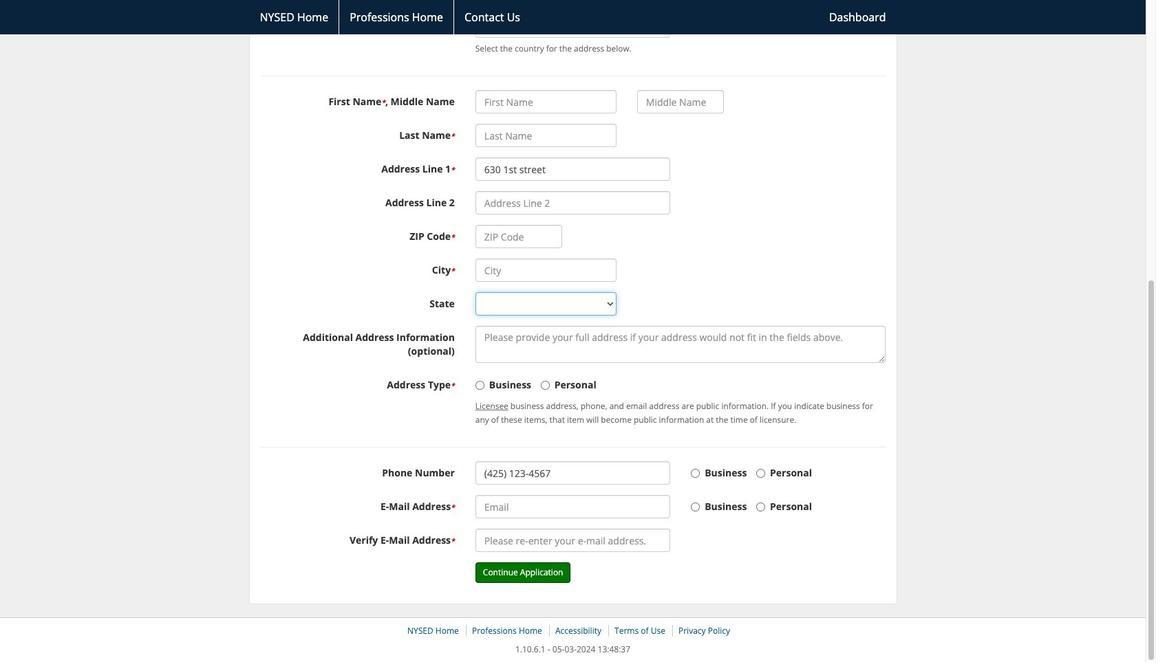 Task type: vqa. For each thing, say whether or not it's contained in the screenshot.
mm/dd/yyyy 'date field'
no



Task type: locate. For each thing, give the bounding box(es) containing it.
Please re-enter your e-mail address. text field
[[475, 529, 670, 553]]

None radio
[[541, 381, 550, 390], [756, 470, 765, 478], [756, 503, 765, 512], [541, 381, 550, 390], [756, 470, 765, 478], [756, 503, 765, 512]]

City text field
[[475, 259, 617, 282]]

None radio
[[475, 381, 484, 390], [691, 470, 700, 478], [691, 503, 700, 512], [475, 381, 484, 390], [691, 470, 700, 478], [691, 503, 700, 512]]

None submit
[[475, 563, 571, 584]]

Address Line 1 text field
[[475, 158, 670, 181]]



Task type: describe. For each thing, give the bounding box(es) containing it.
ZIP Code text field
[[475, 225, 563, 249]]

Email text field
[[475, 496, 670, 519]]

Last Name text field
[[475, 124, 617, 147]]

Middle Name text field
[[637, 90, 724, 114]]

Enter phone number (optional) text field
[[475, 462, 670, 485]]

Please provide your full address if your address would not fit in the fields above. text field
[[475, 326, 886, 364]]

First Name text field
[[475, 90, 617, 114]]

Address Line 2 text field
[[475, 191, 670, 215]]



